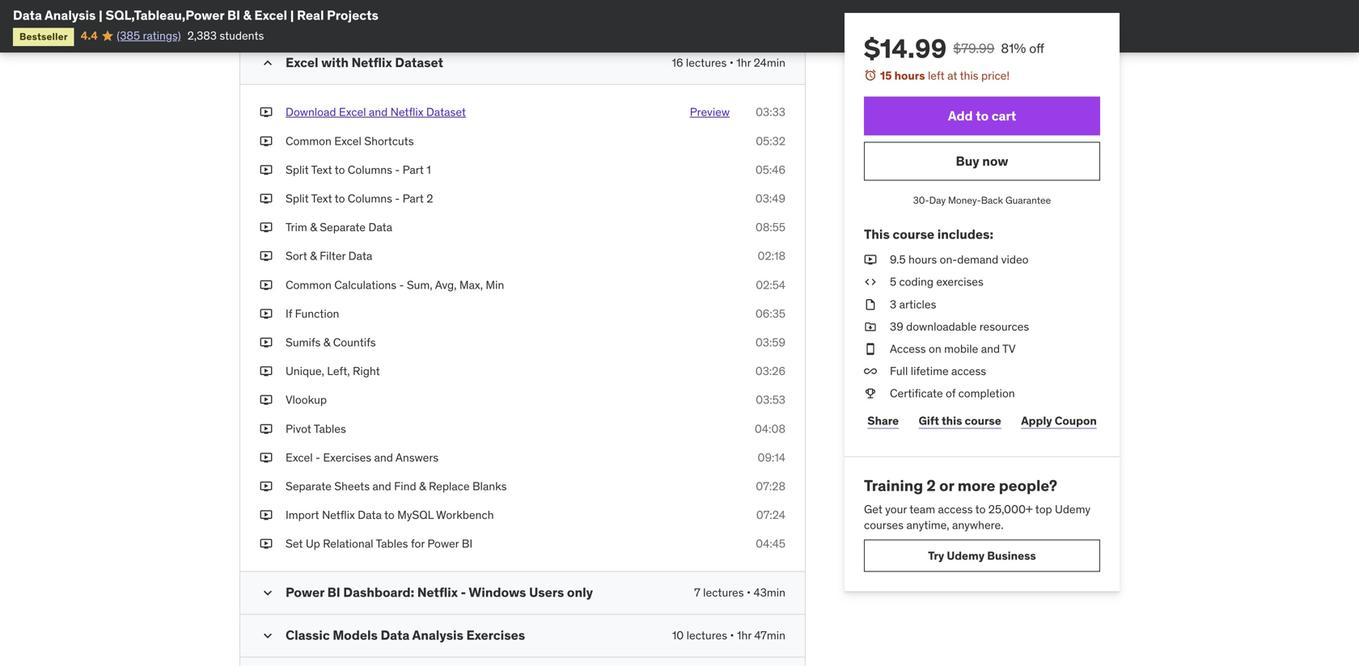 Task type: locate. For each thing, give the bounding box(es) containing it.
1 horizontal spatial |
[[290, 7, 294, 23]]

udemy
[[1055, 503, 1091, 517], [947, 549, 985, 564]]

1 vertical spatial columns
[[348, 191, 392, 206]]

lectures right '16'
[[686, 56, 727, 70]]

text
[[311, 163, 332, 177], [311, 191, 332, 206]]

1 vertical spatial analysis
[[412, 628, 464, 644]]

alarm image
[[864, 69, 877, 82]]

0 horizontal spatial course
[[893, 226, 935, 243]]

2 | from the left
[[290, 7, 294, 23]]

tables right 'pivot'
[[314, 422, 346, 436]]

coupon
[[1055, 414, 1097, 428]]

0 vertical spatial •
[[730, 56, 734, 70]]

sum,
[[407, 278, 433, 292]]

• left 47min
[[730, 629, 735, 644]]

1hr left 47min
[[737, 629, 752, 644]]

completion
[[959, 387, 1015, 401]]

part
[[403, 163, 424, 177], [403, 191, 424, 206]]

1 vertical spatial power
[[286, 585, 325, 602]]

2 1hr from the top
[[737, 629, 752, 644]]

course down completion
[[965, 414, 1002, 428]]

classic
[[286, 628, 330, 644]]

0 vertical spatial tables
[[314, 422, 346, 436]]

3 articles
[[890, 297, 937, 312]]

1 part from the top
[[403, 163, 424, 177]]

and
[[313, 7, 332, 21], [369, 105, 388, 120], [982, 342, 1000, 356], [374, 451, 393, 465], [373, 480, 392, 494]]

1 vertical spatial tables
[[376, 537, 408, 552]]

2 horizontal spatial bi
[[462, 537, 473, 552]]

gift this course link
[[916, 405, 1005, 438]]

xsmall image
[[260, 6, 273, 22], [260, 105, 273, 120], [260, 133, 273, 149], [260, 191, 273, 207], [864, 252, 877, 268], [260, 277, 273, 293], [260, 335, 273, 351], [864, 342, 877, 357], [260, 421, 273, 437], [260, 450, 273, 466], [260, 479, 273, 495], [260, 508, 273, 524]]

columns up split text to columns - part 2
[[348, 163, 392, 177]]

1 horizontal spatial 2
[[927, 477, 936, 496]]

unique,
[[286, 364, 324, 379]]

and left tv
[[982, 342, 1000, 356]]

bi down workbench at the bottom of the page
[[462, 537, 473, 552]]

10
[[672, 629, 684, 644]]

data up set up relational tables for power bi
[[358, 508, 382, 523]]

1 vertical spatial exercises
[[467, 628, 525, 644]]

- down "shortcuts"
[[395, 163, 400, 177]]

1 horizontal spatial power
[[428, 537, 459, 552]]

common for common excel shortcuts
[[286, 134, 332, 148]]

1 vertical spatial hours
[[909, 253, 937, 267]]

text up trim & separate data
[[311, 191, 332, 206]]

power right for on the bottom left of the page
[[428, 537, 459, 552]]

0 horizontal spatial 2
[[427, 191, 433, 206]]

part for 1
[[403, 163, 424, 177]]

2 vertical spatial small image
[[260, 629, 276, 645]]

resources
[[980, 320, 1030, 334]]

(385
[[117, 28, 140, 43]]

excel inside button
[[339, 105, 366, 120]]

off
[[1030, 40, 1045, 57]]

course up 9.5
[[893, 226, 935, 243]]

& right sort at the left top
[[310, 249, 317, 264]]

1 columns from the top
[[348, 163, 392, 177]]

-
[[395, 163, 400, 177], [395, 191, 400, 206], [399, 278, 404, 292], [316, 451, 320, 465], [461, 585, 466, 602]]

07:28
[[756, 480, 786, 494]]

people?
[[999, 477, 1058, 496]]

dataset
[[395, 54, 443, 71], [426, 105, 466, 120]]

dataset down functions
[[395, 54, 443, 71]]

1 1hr from the top
[[737, 56, 751, 70]]

10 lectures • 1hr 47min
[[672, 629, 786, 644]]

1 vertical spatial 2
[[927, 477, 936, 496]]

1 horizontal spatial course
[[965, 414, 1002, 428]]

to up anywhere. on the bottom of page
[[976, 503, 986, 517]]

hours right the "15"
[[895, 68, 926, 83]]

02:54
[[756, 278, 786, 292]]

2 vertical spatial lectures
[[687, 629, 728, 644]]

this right at
[[960, 68, 979, 83]]

and right date
[[313, 7, 332, 21]]

9.5 hours on-demand video
[[890, 253, 1029, 267]]

02:18
[[758, 249, 786, 264]]

small image for excel
[[260, 55, 276, 71]]

try udemy business link
[[864, 540, 1101, 573]]

2 common from the top
[[286, 278, 332, 292]]

small image for classic
[[260, 629, 276, 645]]

30-
[[914, 194, 930, 207]]

2 vertical spatial •
[[730, 629, 735, 644]]

0 vertical spatial exercises
[[323, 451, 372, 465]]

& right sumifs
[[324, 335, 331, 350]]

1 vertical spatial part
[[403, 191, 424, 206]]

tv
[[1003, 342, 1016, 356]]

1 vertical spatial separate
[[286, 480, 332, 494]]

0 vertical spatial power
[[428, 537, 459, 552]]

0 vertical spatial analysis
[[45, 7, 96, 23]]

• left 24min at the right top
[[730, 56, 734, 70]]

39 downloadable resources
[[890, 320, 1030, 334]]

part down split text to columns - part 1 on the left of page
[[403, 191, 424, 206]]

& for trim
[[310, 220, 317, 235]]

2 text from the top
[[311, 191, 332, 206]]

to left "mysql"
[[384, 508, 395, 523]]

downloadable
[[907, 320, 977, 334]]

1 common from the top
[[286, 134, 332, 148]]

bi
[[227, 7, 240, 23], [462, 537, 473, 552], [327, 585, 341, 602]]

0 vertical spatial 1hr
[[737, 56, 751, 70]]

netflix up "shortcuts"
[[391, 105, 424, 120]]

data analysis | sql,tableau,power bi & excel | real projects
[[13, 7, 379, 23]]

columns
[[348, 163, 392, 177], [348, 191, 392, 206]]

1 vertical spatial udemy
[[947, 549, 985, 564]]

columns for 2
[[348, 191, 392, 206]]

1hr left 24min at the right top
[[737, 56, 751, 70]]

2
[[427, 191, 433, 206], [927, 477, 936, 496]]

tables left for on the bottom left of the page
[[376, 537, 408, 552]]

& right trim
[[310, 220, 317, 235]]

data up bestseller
[[13, 7, 42, 23]]

0 horizontal spatial analysis
[[45, 7, 96, 23]]

0 horizontal spatial |
[[99, 7, 103, 23]]

excel with netflix dataset
[[286, 54, 443, 71]]

get
[[864, 503, 883, 517]]

power up the classic
[[286, 585, 325, 602]]

1 vertical spatial access
[[938, 503, 973, 517]]

sort & filter data
[[286, 249, 373, 264]]

2 down the 1
[[427, 191, 433, 206]]

avg,
[[435, 278, 457, 292]]

lectures right the 7
[[703, 586, 744, 601]]

| left real at left top
[[290, 7, 294, 23]]

and left find
[[373, 480, 392, 494]]

1 vertical spatial bi
[[462, 537, 473, 552]]

video
[[1002, 253, 1029, 267]]

1 vertical spatial •
[[747, 586, 751, 601]]

course
[[893, 226, 935, 243], [965, 414, 1002, 428]]

this right gift
[[942, 414, 963, 428]]

• for excel with netflix dataset
[[730, 56, 734, 70]]

7
[[695, 586, 701, 601]]

1hr for excel with netflix dataset
[[737, 56, 751, 70]]

1 horizontal spatial udemy
[[1055, 503, 1091, 517]]

• left 43min
[[747, 586, 751, 601]]

xsmall image
[[260, 162, 273, 178], [260, 220, 273, 236], [260, 249, 273, 264], [864, 275, 877, 290], [864, 297, 877, 313], [260, 306, 273, 322], [864, 319, 877, 335], [864, 364, 877, 380], [260, 364, 273, 380], [864, 386, 877, 402], [260, 393, 273, 409], [260, 537, 273, 553]]

0 vertical spatial small image
[[260, 55, 276, 71]]

anytime,
[[907, 519, 950, 533]]

part left the 1
[[403, 163, 424, 177]]

hours for 15
[[895, 68, 926, 83]]

- left windows
[[461, 585, 466, 602]]

2 part from the top
[[403, 191, 424, 206]]

and up "shortcuts"
[[369, 105, 388, 120]]

0 vertical spatial part
[[403, 163, 424, 177]]

2 small image from the top
[[260, 586, 276, 602]]

this
[[864, 226, 890, 243]]

access down "or"
[[938, 503, 973, 517]]

udemy right try
[[947, 549, 985, 564]]

0 vertical spatial 2
[[427, 191, 433, 206]]

hours
[[895, 68, 926, 83], [909, 253, 937, 267]]

excel down 'pivot'
[[286, 451, 313, 465]]

1 vertical spatial common
[[286, 278, 332, 292]]

power bi dashboard: netflix - windows users only
[[286, 585, 593, 602]]

netflix up relational
[[322, 508, 355, 523]]

0 vertical spatial udemy
[[1055, 503, 1091, 517]]

3 small image from the top
[[260, 629, 276, 645]]

common up if function
[[286, 278, 332, 292]]

now
[[983, 153, 1009, 170]]

download excel and netflix dataset
[[286, 105, 466, 120]]

bi left dashboard:
[[327, 585, 341, 602]]

add to cart
[[948, 108, 1017, 124]]

access on mobile and tv
[[890, 342, 1016, 356]]

0 vertical spatial dataset
[[395, 54, 443, 71]]

excel up students
[[254, 7, 287, 23]]

this inside "gift this course" link
[[942, 414, 963, 428]]

to down the common excel shortcuts
[[335, 163, 345, 177]]

dashboard:
[[343, 585, 415, 602]]

dataset up the 1
[[426, 105, 466, 120]]

import netflix data to mysql workbench
[[286, 508, 494, 523]]

to inside button
[[976, 108, 989, 124]]

1 text from the top
[[311, 163, 332, 177]]

1 vertical spatial 1hr
[[737, 629, 752, 644]]

0 vertical spatial split
[[286, 163, 309, 177]]

1 vertical spatial text
[[311, 191, 332, 206]]

buy now button
[[864, 142, 1101, 181]]

netflix
[[352, 54, 392, 71], [391, 105, 424, 120], [322, 508, 355, 523], [417, 585, 458, 602]]

1 vertical spatial dataset
[[426, 105, 466, 120]]

- down split text to columns - part 1 on the left of page
[[395, 191, 400, 206]]

to up trim & separate data
[[335, 191, 345, 206]]

bi up students
[[227, 7, 240, 23]]

1 horizontal spatial exercises
[[467, 628, 525, 644]]

text down the common excel shortcuts
[[311, 163, 332, 177]]

small image
[[260, 55, 276, 71], [260, 586, 276, 602], [260, 629, 276, 645]]

2 columns from the top
[[348, 191, 392, 206]]

common down download
[[286, 134, 332, 148]]

this
[[960, 68, 979, 83], [942, 414, 963, 428]]

students
[[220, 28, 264, 43]]

0 vertical spatial course
[[893, 226, 935, 243]]

split text to columns - part 2
[[286, 191, 433, 206]]

analysis down power bi dashboard: netflix - windows users only
[[412, 628, 464, 644]]

split
[[286, 163, 309, 177], [286, 191, 309, 206]]

dataset inside button
[[426, 105, 466, 120]]

on
[[929, 342, 942, 356]]

replace
[[429, 480, 470, 494]]

1 vertical spatial this
[[942, 414, 963, 428]]

netflix inside button
[[391, 105, 424, 120]]

1 vertical spatial course
[[965, 414, 1002, 428]]

excel left the with
[[286, 54, 319, 71]]

1 vertical spatial split
[[286, 191, 309, 206]]

data
[[13, 7, 42, 23], [369, 220, 393, 235], [348, 249, 373, 264], [358, 508, 382, 523], [381, 628, 410, 644]]

data right filter
[[348, 249, 373, 264]]

2 vertical spatial bi
[[327, 585, 341, 602]]

5
[[890, 275, 897, 289]]

0 vertical spatial lectures
[[686, 56, 727, 70]]

access down mobile
[[952, 364, 987, 379]]

0 vertical spatial columns
[[348, 163, 392, 177]]

apply
[[1022, 414, 1053, 428]]

0 vertical spatial hours
[[895, 68, 926, 83]]

hours up coding
[[909, 253, 937, 267]]

buy
[[956, 153, 980, 170]]

separate up import
[[286, 480, 332, 494]]

import
[[286, 508, 319, 523]]

0 vertical spatial bi
[[227, 7, 240, 23]]

separate up filter
[[320, 220, 366, 235]]

lectures for classic models data analysis exercises
[[687, 629, 728, 644]]

pivot
[[286, 422, 311, 436]]

on-
[[940, 253, 958, 267]]

columns down split text to columns - part 1 on the left of page
[[348, 191, 392, 206]]

share button
[[864, 405, 903, 438]]

exercises down windows
[[467, 628, 525, 644]]

excel up the common excel shortcuts
[[339, 105, 366, 120]]

1 vertical spatial lectures
[[703, 586, 744, 601]]

& for sort
[[310, 249, 317, 264]]

0 horizontal spatial tables
[[314, 422, 346, 436]]

sort
[[286, 249, 307, 264]]

1 small image from the top
[[260, 55, 276, 71]]

1 vertical spatial small image
[[260, 586, 276, 602]]

1 split from the top
[[286, 163, 309, 177]]

back
[[982, 194, 1004, 207]]

set up relational tables for power bi
[[286, 537, 473, 552]]

apply coupon button
[[1018, 405, 1101, 438]]

gift this course
[[919, 414, 1002, 428]]

if
[[286, 307, 292, 321]]

to left cart
[[976, 108, 989, 124]]

lectures right 10
[[687, 629, 728, 644]]

0 vertical spatial text
[[311, 163, 332, 177]]

- down pivot tables
[[316, 451, 320, 465]]

1hr
[[737, 56, 751, 70], [737, 629, 752, 644]]

exercises up sheets
[[323, 451, 372, 465]]

analysis up the 4.4
[[45, 7, 96, 23]]

udemy right top
[[1055, 503, 1091, 517]]

common for common calculations - sum, avg, max, min
[[286, 278, 332, 292]]

demand
[[958, 253, 999, 267]]

ratings)
[[143, 28, 181, 43]]

2 left "or"
[[927, 477, 936, 496]]

sql,tableau,power
[[106, 7, 224, 23]]

share
[[868, 414, 899, 428]]

2 split from the top
[[286, 191, 309, 206]]

lifetime
[[911, 364, 949, 379]]

apply coupon
[[1022, 414, 1097, 428]]

1 horizontal spatial bi
[[327, 585, 341, 602]]

1 horizontal spatial tables
[[376, 537, 408, 552]]

| left sql,tableau,power
[[99, 7, 103, 23]]

set
[[286, 537, 303, 552]]

money-
[[949, 194, 982, 207]]

0 vertical spatial common
[[286, 134, 332, 148]]

team
[[910, 503, 936, 517]]

03:33
[[756, 105, 786, 120]]



Task type: vqa. For each thing, say whether or not it's contained in the screenshot.
30-Day Money-Back Guarantee
yes



Task type: describe. For each thing, give the bounding box(es) containing it.
03:53
[[756, 393, 786, 408]]

string
[[334, 7, 365, 21]]

functions
[[368, 7, 418, 21]]

trim
[[286, 220, 307, 235]]

small image for power
[[260, 586, 276, 602]]

0 horizontal spatial bi
[[227, 7, 240, 23]]

certificate
[[890, 387, 943, 401]]

text for split text to columns - part 2
[[311, 191, 332, 206]]

pivot tables
[[286, 422, 346, 436]]

coding
[[900, 275, 934, 289]]

filter
[[320, 249, 346, 264]]

- left sum,
[[399, 278, 404, 292]]

25,000+
[[989, 503, 1033, 517]]

07:24
[[757, 508, 786, 523]]

certificate of completion
[[890, 387, 1015, 401]]

and inside button
[[369, 105, 388, 120]]

business
[[988, 549, 1037, 564]]

buy now
[[956, 153, 1009, 170]]

separate sheets and find & replace blanks
[[286, 480, 507, 494]]

excel - exercises and answers
[[286, 451, 439, 465]]

30-day money-back guarantee
[[914, 194, 1052, 207]]

16 lectures • 1hr 24min
[[672, 56, 786, 70]]

min
[[486, 278, 504, 292]]

sumifs
[[286, 335, 321, 350]]

courses
[[864, 519, 904, 533]]

exercises
[[937, 275, 984, 289]]

0 horizontal spatial exercises
[[323, 451, 372, 465]]

2,383 students
[[187, 28, 264, 43]]

full lifetime access
[[890, 364, 987, 379]]

1
[[427, 163, 431, 177]]

day
[[930, 194, 946, 207]]

- for split text to columns - part 1
[[395, 163, 400, 177]]

47min
[[755, 629, 786, 644]]

03:49
[[756, 191, 786, 206]]

course inside "gift this course" link
[[965, 414, 1002, 428]]

39
[[890, 320, 904, 334]]

3
[[890, 297, 897, 312]]

your
[[886, 503, 907, 517]]

03:59
[[756, 335, 786, 350]]

add to cart button
[[864, 97, 1101, 136]]

common calculations - sum, avg, max, min
[[286, 278, 504, 292]]

2 inside training 2 or more people? get your team access to 25,000+ top udemy courses anytime, anywhere.
[[927, 477, 936, 496]]

0 vertical spatial separate
[[320, 220, 366, 235]]

data right models
[[381, 628, 410, 644]]

(385 ratings)
[[117, 28, 181, 43]]

part for 2
[[403, 191, 424, 206]]

columns for 1
[[348, 163, 392, 177]]

• for classic models data analysis exercises
[[730, 629, 735, 644]]

0 horizontal spatial udemy
[[947, 549, 985, 564]]

• for power bi dashboard: netflix - windows users only
[[747, 586, 751, 601]]

unique, left, right
[[286, 364, 380, 379]]

1 horizontal spatial analysis
[[412, 628, 464, 644]]

preview
[[690, 105, 730, 120]]

at
[[948, 68, 958, 83]]

more
[[958, 477, 996, 496]]

workbench
[[436, 508, 494, 523]]

& right find
[[419, 480, 426, 494]]

includes:
[[938, 226, 994, 243]]

split for split text to columns - part 1
[[286, 163, 309, 177]]

0 vertical spatial access
[[952, 364, 987, 379]]

04:08
[[755, 422, 786, 436]]

classic models data analysis exercises
[[286, 628, 525, 644]]

lectures for excel with netflix dataset
[[686, 56, 727, 70]]

max,
[[460, 278, 483, 292]]

training 2 or more people? get your team access to 25,000+ top udemy courses anytime, anywhere.
[[864, 477, 1091, 533]]

5 coding exercises
[[890, 275, 984, 289]]

0 vertical spatial this
[[960, 68, 979, 83]]

with
[[321, 54, 349, 71]]

sumifs & countifs
[[286, 335, 376, 350]]

access
[[890, 342, 926, 356]]

calculations
[[334, 278, 397, 292]]

data down split text to columns - part 2
[[369, 220, 393, 235]]

access inside training 2 or more people? get your team access to 25,000+ top udemy courses anytime, anywhere.
[[938, 503, 973, 517]]

netflix right the with
[[352, 54, 392, 71]]

2,383
[[187, 28, 217, 43]]

projects
[[327, 7, 379, 23]]

15 hours left at this price!
[[881, 68, 1010, 83]]

9.5
[[890, 253, 906, 267]]

and up separate sheets and find & replace blanks
[[374, 451, 393, 465]]

excel up split text to columns - part 1 on the left of page
[[334, 134, 362, 148]]

right
[[353, 364, 380, 379]]

hours for 9.5
[[909, 253, 937, 267]]

mysql
[[397, 508, 434, 523]]

split for split text to columns - part 2
[[286, 191, 309, 206]]

netflix down for on the bottom left of the page
[[417, 585, 458, 602]]

1 | from the left
[[99, 7, 103, 23]]

udemy inside training 2 or more people? get your team access to 25,000+ top udemy courses anytime, anywhere.
[[1055, 503, 1091, 517]]

articles
[[900, 297, 937, 312]]

24min
[[754, 56, 786, 70]]

- for split text to columns - part 2
[[395, 191, 400, 206]]

left,
[[327, 364, 350, 379]]

to inside training 2 or more people? get your team access to 25,000+ top udemy courses anytime, anywhere.
[[976, 503, 986, 517]]

43min
[[754, 586, 786, 601]]

05:32
[[756, 134, 786, 148]]

mobile
[[945, 342, 979, 356]]

price!
[[982, 68, 1010, 83]]

download
[[286, 105, 336, 120]]

& up students
[[243, 7, 252, 23]]

- for power bi dashboard: netflix - windows users only
[[461, 585, 466, 602]]

models
[[333, 628, 378, 644]]

0 horizontal spatial power
[[286, 585, 325, 602]]

download excel and netflix dataset button
[[286, 105, 466, 120]]

cart
[[992, 108, 1017, 124]]

text for split text to columns - part 1
[[311, 163, 332, 177]]

1hr for classic models data analysis exercises
[[737, 629, 752, 644]]

lectures for power bi dashboard: netflix - windows users only
[[703, 586, 744, 601]]

sheets
[[334, 480, 370, 494]]

16
[[672, 56, 684, 70]]

& for sumifs
[[324, 335, 331, 350]]



